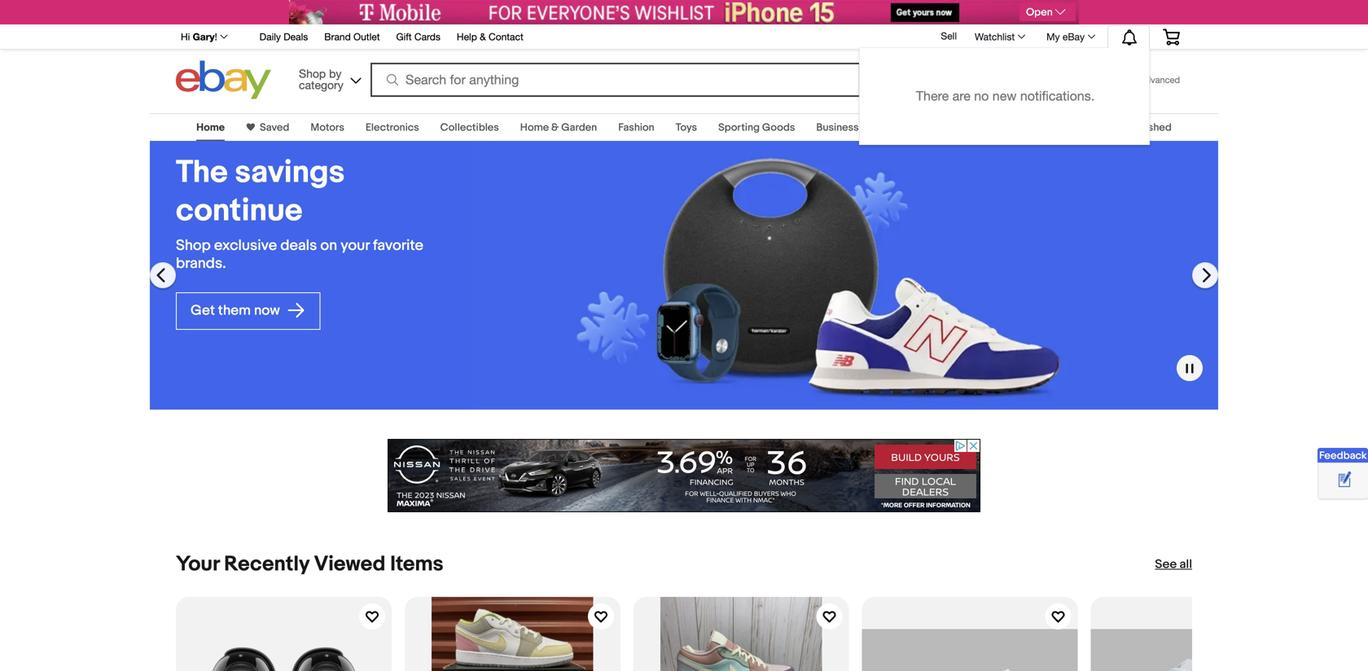 Task type: describe. For each thing, give the bounding box(es) containing it.
exclusive
[[214, 237, 277, 255]]

brand
[[324, 31, 351, 42]]

shop inside the savings continue shop exclusive deals on your favorite brands.
[[176, 237, 211, 255]]

electronics
[[366, 121, 419, 134]]

fashion link
[[619, 121, 655, 134]]

home & garden
[[521, 121, 597, 134]]

home & garden link
[[521, 121, 597, 134]]

my ebay
[[1047, 31, 1085, 42]]

your
[[341, 237, 370, 255]]

no
[[975, 88, 990, 103]]

cards
[[415, 31, 441, 42]]

daily deals link
[[260, 29, 308, 46]]

category
[[299, 78, 344, 92]]

by
[[329, 67, 342, 80]]

there
[[917, 88, 949, 103]]

daily deals
[[260, 31, 308, 42]]

motors link
[[311, 121, 345, 134]]

sell link
[[934, 30, 965, 42]]

advanced link
[[1132, 64, 1189, 96]]

sporting goods link
[[719, 121, 796, 134]]

contact
[[489, 31, 524, 42]]

& for contact
[[480, 31, 486, 42]]

business & industrial
[[817, 121, 916, 134]]

watchlist
[[975, 31, 1015, 42]]

sell
[[941, 30, 957, 42]]

& for industrial
[[862, 121, 869, 134]]

outlet
[[354, 31, 380, 42]]

home for home
[[196, 121, 225, 134]]

see all link
[[1156, 557, 1193, 573]]

your shopping cart image
[[1163, 29, 1182, 45]]

shop by category
[[299, 67, 344, 92]]

watchlist link
[[966, 27, 1033, 46]]

now
[[254, 302, 280, 319]]

there are no new notifications.
[[917, 88, 1095, 103]]

shop inside shop by category
[[299, 67, 326, 80]]

favorite
[[373, 237, 424, 255]]

items
[[390, 552, 444, 577]]

there are no new notifications. banner
[[172, 24, 1193, 145]]

help
[[457, 31, 477, 42]]

none submit inside there are no new notifications. banner
[[995, 63, 1132, 97]]

the
[[176, 154, 228, 192]]

gift cards link
[[396, 29, 441, 46]]

daily
[[260, 31, 281, 42]]

saved
[[260, 121, 290, 134]]

!
[[215, 31, 217, 42]]

my ebay link
[[1038, 27, 1103, 46]]

get
[[191, 302, 215, 319]]

garden
[[562, 121, 597, 134]]

motors
[[311, 121, 345, 134]]

them
[[218, 302, 251, 319]]

hi gary !
[[181, 31, 217, 42]]

advertisement region inside the savings continue main content
[[388, 439, 981, 513]]

help & contact
[[457, 31, 524, 42]]

deals
[[284, 31, 308, 42]]



Task type: vqa. For each thing, say whether or not it's contained in the screenshot.
'Kashmir' at the right
no



Task type: locate. For each thing, give the bounding box(es) containing it.
0 vertical spatial shop
[[299, 67, 326, 80]]

your recently viewed items link
[[176, 552, 444, 577]]

electronics link
[[366, 121, 419, 134]]

the savings continue main content
[[0, 103, 1369, 671]]

get them now link
[[176, 292, 321, 330]]

1 horizontal spatial &
[[552, 121, 559, 134]]

home
[[196, 121, 225, 134], [521, 121, 549, 134]]

business
[[817, 121, 859, 134]]

see
[[1156, 557, 1178, 572]]

the savings continue shop exclusive deals on your favorite brands.
[[176, 154, 424, 273]]

open button
[[1020, 3, 1076, 21]]

your
[[176, 552, 220, 577]]

recently
[[224, 552, 309, 577]]

gary
[[193, 31, 215, 42]]

deals
[[281, 237, 317, 255]]

0 horizontal spatial shop
[[176, 237, 211, 255]]

0 horizontal spatial &
[[480, 31, 486, 42]]

& right help
[[480, 31, 486, 42]]

2 home from the left
[[521, 121, 549, 134]]

refurbished
[[1114, 121, 1172, 134]]

new
[[993, 88, 1017, 103]]

hi
[[181, 31, 190, 42]]

sporting goods
[[719, 121, 796, 134]]

saved link
[[255, 121, 290, 134]]

shop up brands.
[[176, 237, 211, 255]]

viewed
[[314, 552, 386, 577]]

& for garden
[[552, 121, 559, 134]]

fashion
[[619, 121, 655, 134]]

1 horizontal spatial shop
[[299, 67, 326, 80]]

0 vertical spatial advertisement region
[[289, 0, 1080, 24]]

1 vertical spatial shop
[[176, 237, 211, 255]]

are
[[953, 88, 971, 103]]

advanced
[[1140, 75, 1181, 85]]

brand outlet
[[324, 31, 380, 42]]

refurbished link
[[1114, 121, 1172, 134]]

collectibles link
[[441, 121, 499, 134]]

notifications.
[[1021, 88, 1095, 103]]

my
[[1047, 31, 1061, 42]]

gift cards
[[396, 31, 441, 42]]

shop by category button
[[292, 61, 365, 96]]

advertisement region
[[289, 0, 1080, 24], [388, 439, 981, 513]]

& inside account navigation
[[480, 31, 486, 42]]

0 horizontal spatial home
[[196, 121, 225, 134]]

& right business
[[862, 121, 869, 134]]

industrial
[[872, 121, 916, 134]]

savings
[[235, 154, 345, 192]]

None submit
[[995, 63, 1132, 97]]

help & contact link
[[457, 29, 524, 46]]

see all
[[1156, 557, 1193, 572]]

1 horizontal spatial home
[[521, 121, 549, 134]]

& left garden
[[552, 121, 559, 134]]

toys
[[676, 121, 698, 134]]

2 horizontal spatial &
[[862, 121, 869, 134]]

feedback
[[1320, 450, 1368, 462]]

collectibles
[[441, 121, 499, 134]]

all
[[1180, 557, 1193, 572]]

1 vertical spatial advertisement region
[[388, 439, 981, 513]]

Search for anything text field
[[373, 64, 856, 95]]

gift
[[396, 31, 412, 42]]

shop
[[299, 67, 326, 80], [176, 237, 211, 255]]

get them now
[[191, 302, 283, 319]]

&
[[480, 31, 486, 42], [552, 121, 559, 134], [862, 121, 869, 134]]

continue
[[176, 192, 303, 230]]

1 home from the left
[[196, 121, 225, 134]]

shop left the by
[[299, 67, 326, 80]]

on
[[321, 237, 337, 255]]

brand outlet link
[[324, 29, 380, 46]]

toys link
[[676, 121, 698, 134]]

your recently viewed items
[[176, 552, 444, 577]]

home up the
[[196, 121, 225, 134]]

ebay
[[1063, 31, 1085, 42]]

open
[[1027, 6, 1053, 19]]

the savings continue link
[[176, 154, 447, 230]]

goods
[[763, 121, 796, 134]]

home left garden
[[521, 121, 549, 134]]

business & industrial link
[[817, 121, 916, 134]]

home for home & garden
[[521, 121, 549, 134]]

sporting
[[719, 121, 760, 134]]

brands.
[[176, 255, 226, 273]]

account navigation
[[172, 24, 1193, 145]]



